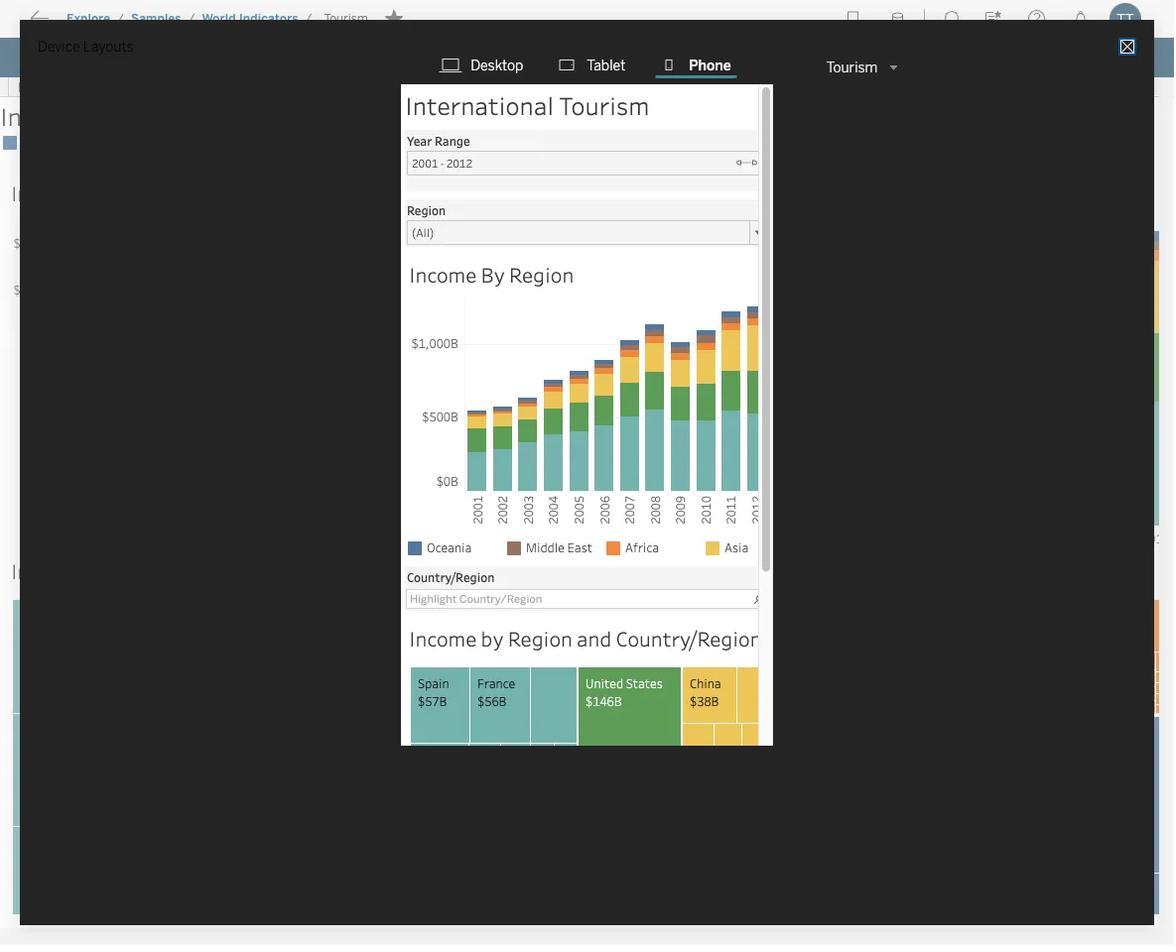 Task type: describe. For each thing, give the bounding box(es) containing it.
explore
[[67, 11, 110, 26]]

0 vertical spatial tourism
[[324, 11, 368, 26]]

tourism inside tourism popup button
[[827, 59, 878, 76]]

device
[[38, 38, 80, 55]]

layouts
[[83, 38, 133, 55]]

to
[[89, 15, 105, 34]]

desktop
[[471, 57, 523, 74]]

desktop button
[[437, 56, 529, 75]]

tab list containing desktop
[[425, 56, 749, 79]]

tablet
[[587, 57, 626, 74]]

world
[[202, 11, 236, 26]]

explore / samples / world indicators /
[[67, 11, 312, 26]]

samples link
[[130, 10, 182, 27]]

skip to content
[[52, 15, 171, 34]]

device layouts
[[38, 38, 133, 55]]

tablet button
[[553, 56, 632, 75]]

tourism button
[[819, 56, 904, 79]]

1 / from the left
[[117, 11, 124, 26]]



Task type: vqa. For each thing, say whether or not it's contained in the screenshot.
format in the top of the page
no



Task type: locate. For each thing, give the bounding box(es) containing it.
phone button
[[655, 56, 737, 78]]

tab list
[[425, 56, 749, 79]]

skip to content link
[[48, 11, 202, 38]]

content
[[109, 15, 171, 34]]

0 horizontal spatial tourism
[[324, 11, 368, 26]]

0 horizontal spatial /
[[117, 11, 124, 26]]

/ left world
[[188, 11, 195, 26]]

1 horizontal spatial tourism
[[827, 59, 878, 76]]

2 / from the left
[[188, 11, 195, 26]]

/ left tourism element
[[305, 11, 312, 26]]

world indicators link
[[201, 10, 299, 27]]

/
[[117, 11, 124, 26], [188, 11, 195, 26], [305, 11, 312, 26]]

/ right to
[[117, 11, 124, 26]]

1 vertical spatial tourism
[[827, 59, 878, 76]]

tourism
[[324, 11, 368, 26], [827, 59, 878, 76]]

tourism element
[[318, 11, 374, 26]]

2 horizontal spatial /
[[305, 11, 312, 26]]

explore link
[[66, 10, 111, 27]]

1 horizontal spatial /
[[188, 11, 195, 26]]

phone
[[689, 57, 731, 74]]

skip
[[52, 15, 85, 34]]

samples
[[131, 11, 181, 26]]

3 / from the left
[[305, 11, 312, 26]]

indicators
[[239, 11, 298, 26]]



